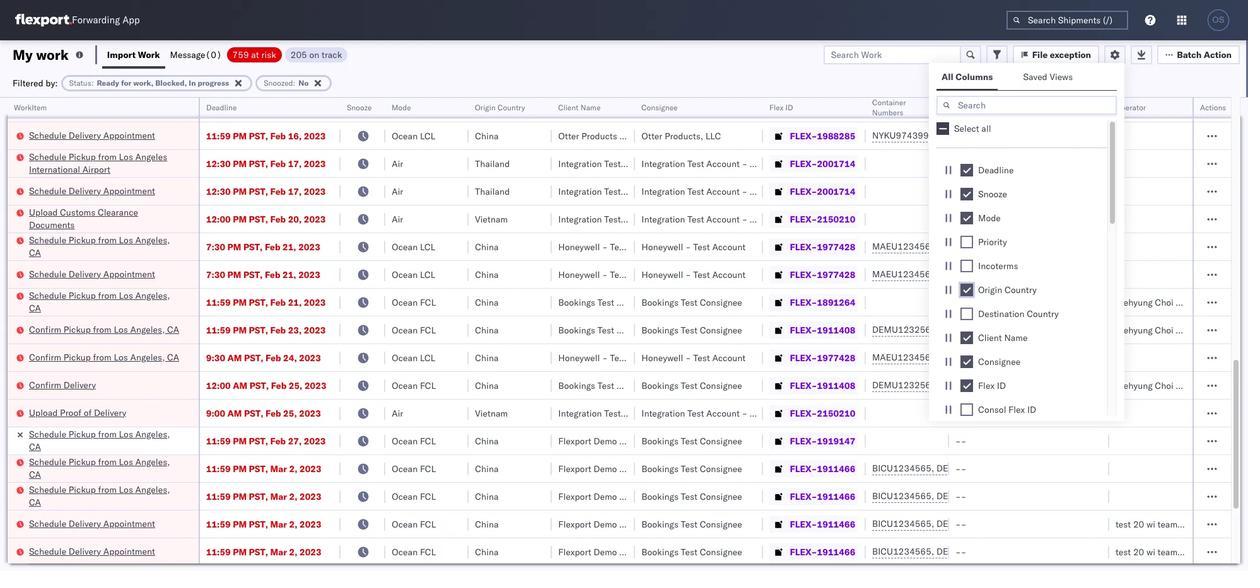 Task type: describe. For each thing, give the bounding box(es) containing it.
2 schedule delivery appointment button from the top
[[29, 185, 155, 198]]

wi for 1st schedule delivery appointment link from the bottom of the page
[[1147, 547, 1156, 558]]

2 flex-1911466 from the top
[[790, 491, 856, 503]]

message (0)
[[170, 49, 222, 60]]

flex-1977428 for confirm pickup from los angeles, ca
[[790, 352, 856, 364]]

1 confirm pickup from los angeles, ca button from the top
[[29, 323, 179, 337]]

ca for schedule pickup from los angeles, ca link related to 5th schedule pickup from los angeles, ca button from the bottom of the page
[[29, 108, 41, 120]]

upload customs clearance documents button
[[29, 206, 182, 233]]

snoozed : no
[[264, 78, 309, 87]]

mbl/mawb
[[956, 103, 1000, 112]]

appointment for first schedule delivery appointment link from the top of the page
[[103, 130, 155, 141]]

for
[[121, 78, 131, 87]]

delivery for fifth schedule delivery appointment button from the bottom of the page
[[69, 130, 101, 141]]

6 flex- from the top
[[790, 241, 817, 253]]

3 resize handle column header from the left
[[371, 98, 386, 572]]

25, for 12:00 am pst, feb 25, 2023
[[289, 380, 303, 392]]

2 2001714 from the top
[[817, 186, 856, 197]]

1 horizontal spatial client name
[[979, 332, 1028, 344]]

1 flexport demo consignee from the top
[[559, 436, 662, 447]]

status
[[69, 78, 91, 87]]

upload proof of delivery button
[[29, 407, 126, 421]]

ca for schedule pickup from los angeles, ca link associated with fourth schedule pickup from los angeles, ca button from the top of the page
[[29, 469, 41, 480]]

consol flex id
[[979, 404, 1037, 416]]

12:00 pm pst, feb 20, 2023
[[206, 214, 326, 225]]

track
[[322, 49, 342, 60]]

products, for schedule delivery appointment
[[665, 130, 704, 142]]

air for upload proof of delivery
[[392, 408, 403, 419]]

assignment for fourth schedule delivery appointment link
[[1180, 519, 1226, 530]]

airport
[[82, 164, 110, 175]]

delivery for second schedule delivery appointment button
[[69, 185, 101, 197]]

6 ocean fcl from the top
[[392, 491, 436, 503]]

ca for schedule pickup from los angeles, ca link for 2nd schedule pickup from los angeles, ca button from the top
[[29, 247, 41, 258]]

5 schedule pickup from los angeles, ca from the top
[[29, 457, 170, 480]]

2 horizontal spatial id
[[1028, 404, 1037, 416]]

my work
[[13, 46, 69, 63]]

no
[[299, 78, 309, 87]]

flex inside the flex id button
[[770, 103, 784, 112]]

resize handle column header for mbl/mawb numbers button
[[1095, 98, 1110, 572]]

2 flex-1977428 from the top
[[790, 269, 856, 280]]

all columns
[[942, 71, 993, 83]]

20,
[[288, 214, 302, 225]]

otter products, llc for schedule pickup from los angeles, ca
[[642, 103, 721, 114]]

9:30
[[206, 352, 225, 364]]

5 flexport demo consignee from the top
[[559, 547, 662, 558]]

mbltest1234 for schedule delivery appointment
[[956, 130, 1016, 142]]

6 schedule pickup from los angeles, ca from the top
[[29, 484, 170, 508]]

4 ocean from the top
[[392, 269, 418, 280]]

1 7:30 from the top
[[206, 241, 225, 253]]

appointment for fourth schedule delivery appointment link
[[103, 518, 155, 530]]

saved views
[[1024, 71, 1074, 83]]

11 flex- from the top
[[790, 380, 817, 392]]

1 vertical spatial flex
[[979, 380, 995, 392]]

by:
[[46, 77, 58, 89]]

4 mar from the top
[[270, 547, 287, 558]]

demo123 for 12:00 am pst, feb 25, 2023
[[956, 380, 998, 392]]

12 china from the top
[[475, 519, 499, 530]]

schedule for first schedule delivery appointment link from the top of the page
[[29, 130, 66, 141]]

schedule for 3rd schedule pickup from los angeles, ca button from the bottom schedule pickup from los angeles, ca link
[[29, 290, 66, 301]]

1 1911466 from the top
[[817, 463, 856, 475]]

1 vertical spatial snooze
[[979, 188, 1008, 200]]

9:00
[[206, 408, 225, 419]]

llc for schedule pickup from los angeles, ca
[[706, 103, 721, 114]]

schedule pickup from los angeles international airport link
[[29, 150, 182, 176]]

message
[[170, 49, 205, 60]]

1 7:30 pm pst, feb 21, 2023 from the top
[[206, 241, 320, 253]]

confirm for 11:59 pm pst, feb 23, 2023
[[29, 324, 61, 335]]

1 lcl from the top
[[420, 103, 436, 114]]

flex-1988285 for schedule pickup from los angeles, ca
[[790, 103, 856, 114]]

confirm delivery button
[[29, 379, 96, 393]]

20 for fourth schedule delivery appointment link
[[1134, 519, 1145, 530]]

confirm delivery
[[29, 380, 96, 391]]

of
[[84, 407, 92, 419]]

status : ready for work, blocked, in progress
[[69, 78, 229, 87]]

1 flex-1911466 from the top
[[790, 463, 856, 475]]

upload customs clearance documents link
[[29, 206, 182, 231]]

8 11:59 from the top
[[206, 519, 231, 530]]

file exception
[[1033, 49, 1092, 60]]

9 11:59 from the top
[[206, 547, 231, 558]]

columns
[[956, 71, 993, 83]]

1 ocean fcl from the top
[[392, 297, 436, 308]]

schedule for 4th schedule pickup from los angeles, ca link from the top of the page
[[29, 429, 66, 440]]

2150210 for 9:00 am pst, feb 25, 2023
[[817, 408, 856, 419]]

2 western from the top
[[750, 186, 783, 197]]

5 -- from the top
[[956, 547, 967, 558]]

2 horizontal spatial flex
[[1009, 404, 1026, 416]]

1 test from the top
[[1116, 519, 1132, 530]]

exception
[[1050, 49, 1092, 60]]

4 schedule pickup from los angeles, ca button from the top
[[29, 456, 182, 482]]

759 at risk
[[233, 49, 276, 60]]

upload proof of delivery link
[[29, 407, 126, 419]]

1 -- from the top
[[956, 436, 967, 447]]

2 7:30 from the top
[[206, 269, 225, 280]]

4 -- from the top
[[956, 519, 967, 530]]

confirm pickup from los angeles, ca for confirm pickup from los angeles, ca link related to second confirm pickup from los angeles, ca button
[[29, 352, 179, 363]]

205 on track
[[291, 49, 342, 60]]

flex-1911408 for 12:00 am pst, feb 25, 2023
[[790, 380, 856, 392]]

017482927423 for 12:00 pm pst, feb 20, 2023
[[956, 214, 1022, 225]]

1 12:30 from the top
[[206, 158, 231, 169]]

os button
[[1205, 6, 1234, 35]]

1 vertical spatial origin
[[979, 284, 1003, 296]]

client name button
[[552, 100, 623, 113]]

2 fcl from the top
[[420, 325, 436, 336]]

action
[[1204, 49, 1232, 60]]

(0)
[[205, 49, 222, 60]]

schedule for schedule pickup from los angeles, ca link associated with fourth schedule pickup from los angeles, ca button from the top of the page
[[29, 457, 66, 468]]

ready
[[97, 78, 119, 87]]

4 schedule pickup from los angeles, ca link from the top
[[29, 428, 182, 453]]

schedule pickup from los angeles, ca link for fifth schedule pickup from los angeles, ca button
[[29, 484, 182, 509]]

schedule for fourth schedule delivery appointment link
[[29, 518, 66, 530]]

ca for 4th schedule pickup from los angeles, ca link from the top of the page
[[29, 441, 41, 453]]

4 flexport demo consignee from the top
[[559, 519, 662, 530]]

select
[[955, 123, 980, 134]]

at
[[251, 49, 259, 60]]

delivery for confirm delivery button
[[64, 380, 96, 391]]

vietnam for 9:00 am pst, feb 25, 2023
[[475, 408, 508, 419]]

maeu1234567 for schedule pickup from los angeles, ca
[[873, 241, 936, 252]]

consignee button
[[636, 100, 751, 113]]

numbers for mbl/mawb numbers
[[1002, 103, 1033, 112]]

1 schedule delivery appointment link from the top
[[29, 129, 155, 142]]

2 bicu1234565, from the top
[[873, 491, 935, 502]]

1 horizontal spatial name
[[1005, 332, 1028, 344]]

test123
[[956, 297, 993, 308]]

client name inside button
[[559, 103, 601, 112]]

3 11:59 from the top
[[206, 297, 231, 308]]

priority
[[979, 236, 1008, 248]]

4 2, from the top
[[289, 547, 298, 558]]

upload for upload proof of delivery
[[29, 407, 58, 419]]

1919147
[[817, 436, 856, 447]]

2 vertical spatial country
[[1027, 308, 1059, 320]]

schedule for schedule pickup from los angeles, ca link corresponding to fifth schedule pickup from los angeles, ca button
[[29, 484, 66, 496]]

4 11:59 pm pst, mar 2, 2023 from the top
[[206, 547, 322, 558]]

23,
[[288, 325, 302, 336]]

Search Shipments (/) text field
[[1007, 11, 1129, 30]]

16 flex- from the top
[[790, 519, 817, 530]]

11:59 pm pst, feb 16, 2023 for schedule delivery appointment
[[206, 130, 326, 142]]

from inside "schedule pickup from los angeles international airport"
[[98, 151, 117, 162]]

customs
[[60, 207, 95, 218]]

delivery for fifth schedule delivery appointment button from the top
[[69, 546, 101, 557]]

2 12:30 from the top
[[206, 186, 231, 197]]

app
[[123, 14, 140, 26]]

1 schedule pickup from los angeles, ca button from the top
[[29, 95, 182, 121]]

international
[[29, 164, 80, 175]]

air for upload customs clearance documents
[[392, 214, 403, 225]]

3 ocean from the top
[[392, 241, 418, 253]]

ocean lcl for schedule pickup from los angeles, ca link for 2nd schedule pickup from los angeles, ca button from the top
[[392, 241, 436, 253]]

017482927423 for 9:00 am pst, feb 25, 2023
[[956, 408, 1022, 419]]

resize handle column header for consignee button
[[749, 98, 764, 572]]

8 flex- from the top
[[790, 297, 817, 308]]

destination country
[[979, 308, 1059, 320]]

am for 9:30
[[227, 352, 242, 364]]

destination
[[979, 308, 1025, 320]]

3 demo from the top
[[594, 491, 617, 503]]

5 flex- from the top
[[790, 214, 817, 225]]

1 flex- from the top
[[790, 103, 817, 114]]

1 vertical spatial origin country
[[979, 284, 1037, 296]]

2 ocean fcl from the top
[[392, 325, 436, 336]]

flxt00001977428a for confirm pickup from los angeles, ca
[[956, 352, 1043, 364]]

otter products - test account for schedule delivery appointment
[[559, 130, 680, 142]]

workitem button
[[8, 100, 186, 113]]

12 flex- from the top
[[790, 408, 817, 419]]

products for schedule pickup from los angeles, ca
[[582, 103, 618, 114]]

delivery for 3rd schedule delivery appointment button from the bottom of the page
[[69, 268, 101, 280]]

schedule pickup from los angeles international airport button
[[29, 150, 182, 177]]

schedule delivery appointment for third schedule delivery appointment link from the bottom of the page
[[29, 268, 155, 280]]

batch action
[[1178, 49, 1232, 60]]

0 horizontal spatial snooze
[[347, 103, 372, 112]]

7 11:59 from the top
[[206, 491, 231, 503]]

21, for schedule pickup from los angeles, ca link for 2nd schedule pickup from los angeles, ca button from the top
[[283, 241, 296, 253]]

ocean lcl for confirm pickup from los angeles, ca link related to second confirm pickup from los angeles, ca button
[[392, 352, 436, 364]]

2 test from the top
[[1116, 547, 1132, 558]]

5 ocean fcl from the top
[[392, 463, 436, 475]]

vietnam for 12:00 pm pst, feb 20, 2023
[[475, 214, 508, 225]]

: for snoozed
[[293, 78, 296, 87]]

3 bicu1234565, demu1232567 from the top
[[873, 519, 1001, 530]]

2 mawb1234 from the top
[[956, 186, 1005, 197]]

12 resize handle column header from the left
[[1217, 98, 1232, 572]]

3 schedule delivery appointment link from the top
[[29, 268, 155, 280]]

14 flex- from the top
[[790, 463, 817, 475]]

2 confirm from the top
[[29, 352, 61, 363]]

all
[[942, 71, 954, 83]]

id inside button
[[786, 103, 794, 112]]

5 china from the top
[[475, 297, 499, 308]]

9 flex- from the top
[[790, 325, 817, 336]]

flex-1891264
[[790, 297, 856, 308]]

16, for schedule delivery appointment
[[288, 130, 302, 142]]

205
[[291, 49, 307, 60]]

nyku9743990 for schedule pickup from los angeles, ca
[[873, 102, 935, 114]]

9:30 am pst, feb 24, 2023
[[206, 352, 321, 364]]

confirm pickup from los angeles, ca link for second confirm pickup from los angeles, ca button
[[29, 351, 179, 364]]

1 digital from the top
[[786, 158, 812, 169]]

1911408 for 12:00 am pst, feb 25, 2023
[[817, 380, 856, 392]]

16, for schedule pickup from los angeles, ca
[[288, 103, 302, 114]]

otter products - test account for schedule pickup from los angeles, ca
[[559, 103, 680, 114]]

container numbers button
[[866, 95, 937, 118]]

flex-1977428 for schedule pickup from los angeles, ca
[[790, 241, 856, 253]]

4 11:59 from the top
[[206, 325, 231, 336]]

os
[[1213, 15, 1225, 25]]

batch action button
[[1158, 45, 1241, 64]]

17 flex- from the top
[[790, 547, 817, 558]]

1891264
[[817, 297, 856, 308]]

flex id button
[[764, 100, 854, 113]]

1 horizontal spatial flex id
[[979, 380, 1006, 392]]

1 horizontal spatial mode
[[979, 212, 1001, 224]]

7 ocean from the top
[[392, 352, 418, 364]]

4 schedule pickup from los angeles, ca from the top
[[29, 429, 170, 453]]

saved
[[1024, 71, 1048, 83]]

container numbers
[[873, 98, 906, 117]]

11:59 pm pst, feb 23, 2023
[[206, 325, 326, 336]]

11:59 pm pst, feb 21, 2023
[[206, 297, 326, 308]]

file
[[1033, 49, 1048, 60]]

test 20 wi team assignment for 1st schedule delivery appointment link from the bottom of the page
[[1116, 547, 1226, 558]]

9 ocean from the top
[[392, 436, 418, 447]]

snoozed
[[264, 78, 293, 87]]

mode inside button
[[392, 103, 411, 112]]

24,
[[283, 352, 297, 364]]

2 lcl from the top
[[420, 130, 436, 142]]

schedule pickup from los angeles, ca link for fourth schedule pickup from los angeles, ca button from the top of the page
[[29, 456, 182, 481]]

blocked,
[[155, 78, 187, 87]]

9 china from the top
[[475, 436, 499, 447]]

client inside button
[[559, 103, 579, 112]]

2 schedule pickup from los angeles, ca from the top
[[29, 234, 170, 258]]

5 schedule delivery appointment button from the top
[[29, 545, 155, 559]]

consol
[[979, 404, 1007, 416]]

2 china from the top
[[475, 130, 499, 142]]

resize handle column header for deadline button
[[326, 98, 341, 572]]

schedule delivery appointment for 2nd schedule delivery appointment link from the top of the page
[[29, 185, 155, 197]]

2 flex-2001714 from the top
[[790, 186, 856, 197]]

1977428 for confirm pickup from los angeles, ca
[[817, 352, 856, 364]]

2 12:30 pm pst, feb 17, 2023 from the top
[[206, 186, 326, 197]]

1 bicu1234565, demu1232567 from the top
[[873, 463, 1001, 474]]

origin country inside button
[[475, 103, 525, 112]]

4 flex- from the top
[[790, 186, 817, 197]]

mbl/mawb numbers
[[956, 103, 1033, 112]]

4 bicu1234565, demu1232567 from the top
[[873, 546, 1001, 558]]

flxt00001977428a for schedule pickup from los angeles, ca
[[956, 241, 1043, 253]]

los inside "schedule pickup from los angeles international airport"
[[119, 151, 133, 162]]

work,
[[133, 78, 153, 87]]

risk
[[261, 49, 276, 60]]

6 ocean from the top
[[392, 325, 418, 336]]

8 ocean fcl from the top
[[392, 547, 436, 558]]

origin inside button
[[475, 103, 496, 112]]

progress
[[198, 78, 229, 87]]

2150210 for 12:00 pm pst, feb 20, 2023
[[817, 214, 856, 225]]

1 vertical spatial client
[[979, 332, 1002, 344]]

3 schedule delivery appointment button from the top
[[29, 268, 155, 282]]

5 11:59 from the top
[[206, 436, 231, 447]]

1 china from the top
[[475, 103, 499, 114]]

4 ocean fcl from the top
[[392, 436, 436, 447]]

air for schedule pickup from los angeles international airport
[[392, 158, 403, 169]]

container
[[873, 98, 906, 107]]

3 bicu1234565, from the top
[[873, 519, 935, 530]]

ocean lcl for schedule pickup from los angeles, ca link related to 5th schedule pickup from los angeles, ca button from the bottom of the page
[[392, 103, 436, 114]]

test 20 wi team assignment for fourth schedule delivery appointment link
[[1116, 519, 1226, 530]]



Task type: vqa. For each thing, say whether or not it's contained in the screenshot.
CEAU7522281, HLXU6269489, HLXU8034992 associated with Schedule Pickup from Los Angeles, CA link associated with fifth schedule pickup from los angeles, ca Button from the bottom of the page
no



Task type: locate. For each thing, give the bounding box(es) containing it.
documents
[[29, 219, 75, 231]]

2 demo123 from the top
[[956, 380, 998, 392]]

0 vertical spatial 11:59 pm pst, feb 16, 2023
[[206, 103, 326, 114]]

1 confirm from the top
[[29, 324, 61, 335]]

schedule pickup from los angeles, ca link for 2nd schedule pickup from los angeles, ca button from the top
[[29, 234, 182, 259]]

2 test 20 wi team assignment from the top
[[1116, 547, 1226, 558]]

0 vertical spatial otter products, llc
[[642, 103, 721, 114]]

1 vertical spatial team
[[1158, 547, 1178, 558]]

1 017482927423 from the top
[[956, 214, 1022, 225]]

am right "9:30"
[[227, 352, 242, 364]]

1 fcl from the top
[[420, 297, 436, 308]]

4 bicu1234565, from the top
[[873, 546, 935, 558]]

8 schedule from the top
[[29, 429, 66, 440]]

10 resize handle column header from the left
[[1095, 98, 1110, 572]]

2 schedule pickup from los angeles, ca button from the top
[[29, 234, 182, 260]]

schedule pickup from los angeles, ca link for 3rd schedule pickup from los angeles, ca button from the bottom
[[29, 289, 182, 315]]

2 flex-2150210 from the top
[[790, 408, 856, 419]]

flexport
[[559, 436, 592, 447], [559, 463, 592, 475], [559, 491, 592, 503], [559, 519, 592, 530], [559, 547, 592, 558]]

in
[[189, 78, 196, 87]]

4 schedule from the top
[[29, 185, 66, 197]]

numbers down container
[[873, 108, 904, 117]]

0 vertical spatial maeu1234567
[[873, 241, 936, 252]]

angeles
[[135, 151, 167, 162]]

schedule pickup from los angeles international airport
[[29, 151, 167, 175]]

2150210
[[817, 214, 856, 225], [817, 408, 856, 419]]

1 vertical spatial flxt00001977428a
[[956, 269, 1043, 280]]

3 1911466 from the top
[[817, 519, 856, 530]]

0 vertical spatial mode
[[392, 103, 411, 112]]

team for fourth schedule delivery appointment link
[[1158, 519, 1178, 530]]

schedule pickup from los angeles, ca link for 5th schedule pickup from los angeles, ca button from the bottom of the page
[[29, 95, 182, 120]]

flex-1988285
[[790, 103, 856, 114], [790, 130, 856, 142]]

schedule delivery appointment for first schedule delivery appointment link from the top of the page
[[29, 130, 155, 141]]

0 vertical spatial flex-2150210
[[790, 214, 856, 225]]

mode
[[392, 103, 411, 112], [979, 212, 1001, 224]]

numbers for container numbers
[[873, 108, 904, 117]]

0 vertical spatial team
[[1158, 519, 1178, 530]]

0 vertical spatial mawb1234
[[956, 158, 1005, 169]]

1 vertical spatial flex id
[[979, 380, 1006, 392]]

work
[[36, 46, 69, 63]]

Search Work text field
[[824, 45, 961, 64]]

confirm for 12:00 am pst, feb 25, 2023
[[29, 380, 61, 391]]

1 bicu1234565, from the top
[[873, 463, 935, 474]]

2 12:00 from the top
[[206, 380, 231, 392]]

confirm
[[29, 324, 61, 335], [29, 352, 61, 363], [29, 380, 61, 391]]

16, down the snoozed : no
[[288, 103, 302, 114]]

0 vertical spatial 21,
[[283, 241, 296, 253]]

21, up 11:59 pm pst, feb 21, 2023
[[283, 269, 296, 280]]

1 products, from the top
[[665, 103, 704, 114]]

appointment
[[103, 130, 155, 141], [103, 185, 155, 197], [103, 268, 155, 280], [103, 518, 155, 530], [103, 546, 155, 557]]

2 upload from the top
[[29, 407, 58, 419]]

2 flxt00001977428a from the top
[[956, 269, 1043, 280]]

schedule for the schedule pickup from los angeles international airport link
[[29, 151, 66, 162]]

forwarding
[[72, 14, 120, 26]]

products,
[[665, 103, 704, 114], [665, 130, 704, 142]]

5 ocean from the top
[[392, 297, 418, 308]]

1 vertical spatial test 20 wi team assignment
[[1116, 547, 1226, 558]]

0 horizontal spatial numbers
[[873, 108, 904, 117]]

0 vertical spatial confirm pickup from los angeles, ca
[[29, 324, 179, 335]]

2 vertical spatial flex-1977428
[[790, 352, 856, 364]]

1 vertical spatial integration test account - western digital
[[642, 186, 812, 197]]

0 vertical spatial 7:30 pm pst, feb 21, 2023
[[206, 241, 320, 253]]

2 schedule delivery appointment from the top
[[29, 185, 155, 197]]

21, down 20,
[[283, 241, 296, 253]]

flexport. image
[[15, 14, 72, 26]]

2 ocean from the top
[[392, 130, 418, 142]]

1 vertical spatial 12:30
[[206, 186, 231, 197]]

test
[[1116, 519, 1132, 530], [1116, 547, 1132, 558]]

: left ready
[[91, 78, 94, 87]]

1 vertical spatial confirm pickup from los angeles, ca
[[29, 352, 179, 363]]

country inside button
[[498, 103, 525, 112]]

1911408 for 11:59 pm pst, feb 23, 2023
[[817, 325, 856, 336]]

client name
[[559, 103, 601, 112], [979, 332, 1028, 344]]

1 vertical spatial vietnam
[[475, 408, 508, 419]]

0 vertical spatial 25,
[[289, 380, 303, 392]]

id
[[786, 103, 794, 112], [997, 380, 1006, 392], [1028, 404, 1037, 416]]

Search text field
[[937, 96, 1118, 115]]

1 team from the top
[[1158, 519, 1178, 530]]

confirm pickup from los angeles, ca link
[[29, 323, 179, 336], [29, 351, 179, 364]]

deadline button
[[200, 100, 328, 113]]

1 vertical spatial assignment
[[1180, 547, 1226, 558]]

1 : from the left
[[91, 78, 94, 87]]

llc for schedule delivery appointment
[[706, 130, 721, 142]]

12:30 pm pst, feb 17, 2023
[[206, 158, 326, 169], [206, 186, 326, 197]]

1 vertical spatial nyku9743990
[[873, 130, 935, 141]]

1 11:59 from the top
[[206, 103, 231, 114]]

origin country
[[475, 103, 525, 112], [979, 284, 1037, 296]]

1 vertical spatial mbltest1234
[[956, 130, 1016, 142]]

12 ocean from the top
[[392, 519, 418, 530]]

1 vertical spatial 7:30 pm pst, feb 21, 2023
[[206, 269, 320, 280]]

1 vertical spatial confirm pickup from los angeles, ca link
[[29, 351, 179, 364]]

1 resize handle column header from the left
[[183, 98, 199, 572]]

6 schedule pickup from los angeles, ca link from the top
[[29, 484, 182, 509]]

flxt00001977428a down destination
[[956, 352, 1043, 364]]

1 horizontal spatial id
[[997, 380, 1006, 392]]

proof
[[60, 407, 81, 419]]

3 schedule from the top
[[29, 151, 66, 162]]

upload
[[29, 207, 58, 218], [29, 407, 58, 419]]

1 schedule delivery appointment from the top
[[29, 130, 155, 141]]

2,
[[289, 463, 298, 475], [289, 491, 298, 503], [289, 519, 298, 530], [289, 547, 298, 558]]

12:00 for 12:00 am pst, feb 25, 2023
[[206, 380, 231, 392]]

None checkbox
[[937, 122, 950, 135], [961, 164, 974, 177], [961, 236, 974, 249], [961, 332, 974, 345], [961, 356, 974, 368], [961, 404, 974, 416], [937, 122, 950, 135], [961, 164, 974, 177], [961, 236, 974, 249], [961, 332, 974, 345], [961, 356, 974, 368], [961, 404, 974, 416]]

resize handle column header for workitem button
[[183, 98, 199, 572]]

am down 9:30 am pst, feb 24, 2023
[[233, 380, 248, 392]]

5 appointment from the top
[[103, 546, 155, 557]]

feb
[[270, 103, 286, 114], [270, 130, 286, 142], [270, 158, 286, 169], [270, 186, 286, 197], [270, 214, 286, 225], [265, 241, 280, 253], [265, 269, 280, 280], [270, 297, 286, 308], [270, 325, 286, 336], [266, 352, 281, 364], [271, 380, 287, 392], [266, 408, 281, 419], [270, 436, 286, 447]]

upload customs clearance documents
[[29, 207, 138, 231]]

flex-1891264 button
[[770, 294, 858, 311], [770, 294, 858, 311]]

schedule delivery appointment for fourth schedule delivery appointment link
[[29, 518, 155, 530]]

3 ocean fcl from the top
[[392, 380, 436, 392]]

0 vertical spatial 1977428
[[817, 241, 856, 253]]

0 vertical spatial vietnam
[[475, 214, 508, 225]]

0 horizontal spatial id
[[786, 103, 794, 112]]

0 vertical spatial origin
[[475, 103, 496, 112]]

honeywell - test account
[[559, 241, 663, 253], [642, 241, 746, 253], [559, 269, 663, 280], [642, 269, 746, 280], [559, 352, 663, 364], [642, 352, 746, 364]]

2 otter products, llc from the top
[[642, 130, 721, 142]]

am for 9:00
[[227, 408, 242, 419]]

0 vertical spatial flex-1977428
[[790, 241, 856, 253]]

flex-2001714
[[790, 158, 856, 169], [790, 186, 856, 197]]

1 vertical spatial deadline
[[979, 164, 1014, 176]]

7:30 up 11:59 pm pst, feb 21, 2023
[[206, 269, 225, 280]]

resize handle column header for the container numbers button
[[934, 98, 950, 572]]

delivery
[[69, 130, 101, 141], [69, 185, 101, 197], [69, 268, 101, 280], [64, 380, 96, 391], [94, 407, 126, 419], [69, 518, 101, 530], [69, 546, 101, 557]]

1 flex-2150210 from the top
[[790, 214, 856, 225]]

2 vertical spatial 21,
[[288, 297, 302, 308]]

0 vertical spatial origin country
[[475, 103, 525, 112]]

flex-1988285 for schedule delivery appointment
[[790, 130, 856, 142]]

bicu1234565, demu1232567
[[873, 463, 1001, 474], [873, 491, 1001, 502], [873, 519, 1001, 530], [873, 546, 1001, 558]]

7:30 pm pst, feb 21, 2023 up 11:59 pm pst, feb 21, 2023
[[206, 269, 320, 280]]

3 mar from the top
[[270, 519, 287, 530]]

import work
[[107, 49, 160, 60]]

resize handle column header
[[183, 98, 199, 572], [326, 98, 341, 572], [371, 98, 386, 572], [454, 98, 469, 572], [537, 98, 552, 572], [620, 98, 636, 572], [749, 98, 764, 572], [851, 98, 866, 572], [934, 98, 950, 572], [1095, 98, 1110, 572], [1178, 98, 1193, 572], [1217, 98, 1232, 572]]

actions
[[1201, 103, 1227, 112]]

1 vertical spatial products,
[[665, 130, 704, 142]]

1 confirm pickup from los angeles, ca link from the top
[[29, 323, 179, 336]]

numbers inside container numbers
[[873, 108, 904, 117]]

2 1977428 from the top
[[817, 269, 856, 280]]

0 vertical spatial 12:30 pm pst, feb 17, 2023
[[206, 158, 326, 169]]

8 china from the top
[[475, 380, 499, 392]]

16, down deadline button
[[288, 130, 302, 142]]

759
[[233, 49, 249, 60]]

1911408 down '1891264'
[[817, 325, 856, 336]]

filtered by:
[[13, 77, 58, 89]]

4 1911466 from the top
[[817, 547, 856, 558]]

upload inside button
[[29, 407, 58, 419]]

11:59 pm pst, feb 16, 2023 for schedule pickup from los angeles, ca
[[206, 103, 326, 114]]

7:30 pm pst, feb 21, 2023
[[206, 241, 320, 253], [206, 269, 320, 280]]

1 2150210 from the top
[[817, 214, 856, 225]]

upload up documents
[[29, 207, 58, 218]]

1 assignment from the top
[[1180, 519, 1226, 530]]

confirm pickup from los angeles, ca for confirm pickup from los angeles, ca link for 1st confirm pickup from los angeles, ca button
[[29, 324, 179, 335]]

21, for 3rd schedule pickup from los angeles, ca button from the bottom schedule pickup from los angeles, ca link
[[288, 297, 302, 308]]

0 vertical spatial 2150210
[[817, 214, 856, 225]]

pm
[[233, 103, 247, 114], [233, 130, 247, 142], [233, 158, 247, 169], [233, 186, 247, 197], [233, 214, 247, 225], [227, 241, 241, 253], [227, 269, 241, 280], [233, 297, 247, 308], [233, 325, 247, 336], [233, 436, 247, 447], [233, 463, 247, 475], [233, 491, 247, 503], [233, 519, 247, 530], [233, 547, 247, 558]]

mawb1234 up 'priority'
[[956, 186, 1005, 197]]

deadline down all in the top of the page
[[979, 164, 1014, 176]]

0 vertical spatial thailand
[[475, 158, 510, 169]]

2 products, from the top
[[665, 130, 704, 142]]

all
[[982, 123, 992, 134]]

0 horizontal spatial deadline
[[206, 103, 237, 112]]

2 otter products - test account from the top
[[559, 130, 680, 142]]

forwarding app
[[72, 14, 140, 26]]

upload inside upload customs clearance documents
[[29, 207, 58, 218]]

snooze
[[347, 103, 372, 112], [979, 188, 1008, 200]]

consignee
[[642, 103, 678, 112], [617, 297, 659, 308], [700, 297, 743, 308], [617, 325, 659, 336], [700, 325, 743, 336], [979, 356, 1021, 368], [617, 380, 659, 392], [700, 380, 743, 392], [620, 436, 662, 447], [700, 436, 743, 447], [620, 463, 662, 475], [700, 463, 743, 475], [620, 491, 662, 503], [700, 491, 743, 503], [620, 519, 662, 530], [700, 519, 743, 530], [620, 547, 662, 558], [700, 547, 743, 558]]

ca for confirm pickup from los angeles, ca link related to second confirm pickup from los angeles, ca button
[[167, 352, 179, 363]]

am
[[227, 352, 242, 364], [233, 380, 248, 392], [227, 408, 242, 419]]

flxt00001977428a up the incoterms
[[956, 241, 1043, 253]]

6 schedule from the top
[[29, 268, 66, 280]]

9:00 am pst, feb 25, 2023
[[206, 408, 321, 419]]

mawb1234
[[956, 158, 1005, 169], [956, 186, 1005, 197]]

3 china from the top
[[475, 241, 499, 253]]

None checkbox
[[961, 188, 974, 201], [961, 212, 974, 225], [961, 260, 974, 273], [961, 284, 974, 297], [961, 308, 974, 321], [961, 380, 974, 392], [961, 188, 974, 201], [961, 212, 974, 225], [961, 260, 974, 273], [961, 284, 974, 297], [961, 308, 974, 321], [961, 380, 974, 392]]

flex-2150210 for 12:00 pm pst, feb 20, 2023
[[790, 214, 856, 225]]

0 vertical spatial confirm
[[29, 324, 61, 335]]

0 vertical spatial western
[[750, 158, 783, 169]]

1 vertical spatial 1988285
[[817, 130, 856, 142]]

mbltest1234 down mbl/mawb
[[956, 130, 1016, 142]]

team
[[1158, 519, 1178, 530], [1158, 547, 1178, 558]]

0 vertical spatial 12:30
[[206, 158, 231, 169]]

schedule for schedule pickup from los angeles, ca link for 2nd schedule pickup from los angeles, ca button from the top
[[29, 234, 66, 246]]

flex id inside button
[[770, 103, 794, 112]]

11:59 pm pst, feb 16, 2023 down deadline button
[[206, 130, 326, 142]]

2 schedule delivery appointment link from the top
[[29, 185, 155, 197]]

0 horizontal spatial flex id
[[770, 103, 794, 112]]

1 flexport from the top
[[559, 436, 592, 447]]

0 vertical spatial 12:00
[[206, 214, 231, 225]]

0 vertical spatial flex-1911408
[[790, 325, 856, 336]]

flxt00001977428a down 'priority'
[[956, 269, 1043, 280]]

numbers
[[1002, 103, 1033, 112], [873, 108, 904, 117]]

1977428 for schedule pickup from los angeles, ca
[[817, 241, 856, 253]]

on
[[309, 49, 319, 60]]

2 digital from the top
[[786, 186, 812, 197]]

otter
[[559, 103, 579, 114], [642, 103, 663, 114], [559, 130, 579, 142], [642, 130, 663, 142]]

delivery inside button
[[94, 407, 126, 419]]

confirm pickup from los angeles, ca button
[[29, 323, 179, 337], [29, 351, 179, 365]]

0 horizontal spatial origin country
[[475, 103, 525, 112]]

0 vertical spatial wi
[[1147, 519, 1156, 530]]

1 vertical spatial thailand
[[475, 186, 510, 197]]

origin country button
[[469, 100, 540, 113]]

am for 12:00
[[233, 380, 248, 392]]

1 flex-2001714 from the top
[[790, 158, 856, 169]]

filtered
[[13, 77, 43, 89]]

upload left proof
[[29, 407, 58, 419]]

27,
[[288, 436, 302, 447]]

flxt00001977428a
[[956, 241, 1043, 253], [956, 269, 1043, 280], [956, 352, 1043, 364]]

11 china from the top
[[475, 491, 499, 503]]

clearance
[[98, 207, 138, 218]]

test
[[628, 103, 644, 114], [628, 130, 644, 142], [688, 158, 704, 169], [688, 186, 704, 197], [604, 214, 621, 225], [688, 214, 704, 225], [610, 241, 627, 253], [694, 241, 710, 253], [610, 269, 627, 280], [694, 269, 710, 280], [598, 297, 615, 308], [681, 297, 698, 308], [598, 325, 615, 336], [681, 325, 698, 336], [610, 352, 627, 364], [694, 352, 710, 364], [598, 380, 615, 392], [681, 380, 698, 392], [604, 408, 621, 419], [688, 408, 704, 419], [681, 436, 698, 447], [681, 463, 698, 475], [681, 491, 698, 503], [681, 519, 698, 530], [681, 547, 698, 558]]

5 schedule from the top
[[29, 234, 66, 246]]

25, for 9:00 am pst, feb 25, 2023
[[283, 408, 297, 419]]

2 appointment from the top
[[103, 185, 155, 197]]

products
[[582, 103, 618, 114], [582, 130, 618, 142]]

0 vertical spatial flex
[[770, 103, 784, 112]]

flex-2150210 for 9:00 am pst, feb 25, 2023
[[790, 408, 856, 419]]

0 horizontal spatial mode
[[392, 103, 411, 112]]

12:00
[[206, 214, 231, 225], [206, 380, 231, 392]]

2 16, from the top
[[288, 130, 302, 142]]

1988285 left container numbers
[[817, 103, 856, 114]]

0 vertical spatial demo123
[[956, 325, 998, 336]]

appointment for third schedule delivery appointment link from the bottom of the page
[[103, 268, 155, 280]]

2 vertical spatial maeu1234567
[[873, 352, 936, 363]]

0 vertical spatial assignment
[[1180, 519, 1226, 530]]

2 thailand from the top
[[475, 186, 510, 197]]

integration
[[642, 158, 685, 169], [642, 186, 685, 197], [559, 214, 602, 225], [642, 214, 685, 225], [559, 408, 602, 419], [642, 408, 685, 419]]

2 confirm pickup from los angeles, ca button from the top
[[29, 351, 179, 365]]

flex-1919147
[[790, 436, 856, 447]]

0 vertical spatial products
[[582, 103, 618, 114]]

2 2, from the top
[[289, 491, 298, 503]]

account
[[647, 103, 680, 114], [647, 130, 680, 142], [707, 158, 740, 169], [707, 186, 740, 197], [623, 214, 657, 225], [707, 214, 740, 225], [629, 241, 663, 253], [713, 241, 746, 253], [629, 269, 663, 280], [713, 269, 746, 280], [629, 352, 663, 364], [713, 352, 746, 364], [623, 408, 657, 419], [707, 408, 740, 419]]

1 vertical spatial confirm
[[29, 352, 61, 363]]

wi for fourth schedule delivery appointment link
[[1147, 519, 1156, 530]]

0 vertical spatial 1911408
[[817, 325, 856, 336]]

appointment for 2nd schedule delivery appointment link from the top of the page
[[103, 185, 155, 197]]

consignee inside button
[[642, 103, 678, 112]]

1 vertical spatial country
[[1005, 284, 1037, 296]]

2 7:30 pm pst, feb 21, 2023 from the top
[[206, 269, 320, 280]]

1 vertical spatial name
[[1005, 332, 1028, 344]]

0 horizontal spatial :
[[91, 78, 94, 87]]

1 schedule pickup from los angeles, ca link from the top
[[29, 95, 182, 120]]

1 vertical spatial products
[[582, 130, 618, 142]]

1911408 up 1919147
[[817, 380, 856, 392]]

delivery for fourth schedule delivery appointment button
[[69, 518, 101, 530]]

1 vertical spatial 16,
[[288, 130, 302, 142]]

ocean fcl
[[392, 297, 436, 308], [392, 325, 436, 336], [392, 380, 436, 392], [392, 436, 436, 447], [392, 463, 436, 475], [392, 491, 436, 503], [392, 519, 436, 530], [392, 547, 436, 558]]

1 vertical spatial test
[[1116, 547, 1132, 558]]

1 vertical spatial flex-1988285
[[790, 130, 856, 142]]

2 : from the left
[[293, 78, 296, 87]]

2 team from the top
[[1158, 547, 1178, 558]]

1 horizontal spatial :
[[293, 78, 296, 87]]

10 ocean from the top
[[392, 463, 418, 475]]

0 vertical spatial country
[[498, 103, 525, 112]]

resize handle column header for the flex id button
[[851, 98, 866, 572]]

1 western from the top
[[750, 158, 783, 169]]

flex-1911408 for 11:59 pm pst, feb 23, 2023
[[790, 325, 856, 336]]

2 demo from the top
[[594, 463, 617, 475]]

ca for 3rd schedule pickup from los angeles, ca button from the bottom schedule pickup from los angeles, ca link
[[29, 303, 41, 314]]

1 wi from the top
[[1147, 519, 1156, 530]]

forwarding app link
[[15, 14, 140, 26]]

1 vertical spatial flex-1911408
[[790, 380, 856, 392]]

client
[[559, 103, 579, 112], [979, 332, 1002, 344]]

0 vertical spatial am
[[227, 352, 242, 364]]

1 vertical spatial otter products, llc
[[642, 130, 721, 142]]

assignment for 1st schedule delivery appointment link from the bottom of the page
[[1180, 547, 1226, 558]]

integration test account - on ag
[[559, 214, 694, 225], [642, 214, 778, 225], [559, 408, 694, 419], [642, 408, 778, 419]]

7 schedule from the top
[[29, 290, 66, 301]]

2 vertical spatial flex
[[1009, 404, 1026, 416]]

11:59 pm pst, feb 16, 2023 down snoozed
[[206, 103, 326, 114]]

snooze left mode button
[[347, 103, 372, 112]]

5 lcl from the top
[[420, 352, 436, 364]]

snooze up 'priority'
[[979, 188, 1008, 200]]

mbltest1234 up all in the top of the page
[[956, 103, 1016, 114]]

import work button
[[102, 40, 165, 69]]

schedule for 1st schedule delivery appointment link from the bottom of the page
[[29, 546, 66, 557]]

2 products from the top
[[582, 130, 618, 142]]

2 vertical spatial id
[[1028, 404, 1037, 416]]

nyku9743990 down the container numbers button
[[873, 130, 935, 141]]

2 vertical spatial am
[[227, 408, 242, 419]]

0 vertical spatial 1988285
[[817, 103, 856, 114]]

2 llc from the top
[[706, 130, 721, 142]]

: left no
[[293, 78, 296, 87]]

1 thailand from the top
[[475, 158, 510, 169]]

0 vertical spatial id
[[786, 103, 794, 112]]

0 vertical spatial 17,
[[288, 158, 302, 169]]

5 flexport from the top
[[559, 547, 592, 558]]

ocean lcl for first schedule delivery appointment link from the top of the page
[[392, 130, 436, 142]]

1988285 for schedule pickup from los angeles, ca
[[817, 103, 856, 114]]

deadline down progress
[[206, 103, 237, 112]]

flex-1911408 down flex-1891264 at the bottom of the page
[[790, 325, 856, 336]]

mbltest1234 for schedule pickup from los angeles, ca
[[956, 103, 1016, 114]]

products, for schedule pickup from los angeles, ca
[[665, 103, 704, 114]]

1 vertical spatial 11:59 pm pst, feb 16, 2023
[[206, 130, 326, 142]]

7:30 pm pst, feb 21, 2023 down 12:00 pm pst, feb 20, 2023
[[206, 241, 320, 253]]

20
[[1134, 519, 1145, 530], [1134, 547, 1145, 558]]

1 vertical spatial id
[[997, 380, 1006, 392]]

maeu1234567 for confirm pickup from los angeles, ca
[[873, 352, 936, 363]]

4 schedule delivery appointment from the top
[[29, 518, 155, 530]]

1 vertical spatial 1977428
[[817, 269, 856, 280]]

ca for schedule pickup from los angeles, ca link corresponding to fifth schedule pickup from los angeles, ca button
[[29, 497, 41, 508]]

name inside client name button
[[581, 103, 601, 112]]

1 vertical spatial demo123
[[956, 380, 998, 392]]

1988285 for schedule delivery appointment
[[817, 130, 856, 142]]

1 vertical spatial 20
[[1134, 547, 1145, 558]]

1 1911408 from the top
[[817, 325, 856, 336]]

3 confirm from the top
[[29, 380, 61, 391]]

25, down 24,
[[289, 380, 303, 392]]

flex-1911408 up the flex-1919147
[[790, 380, 856, 392]]

numbers down saved
[[1002, 103, 1033, 112]]

1 17, from the top
[[288, 158, 302, 169]]

1 integration test account - western digital from the top
[[642, 158, 812, 169]]

schedule inside "schedule pickup from los angeles international airport"
[[29, 151, 66, 162]]

5 fcl from the top
[[420, 463, 436, 475]]

2 confirm pickup from los angeles, ca link from the top
[[29, 351, 179, 364]]

schedule for schedule pickup from los angeles, ca link related to 5th schedule pickup from los angeles, ca button from the bottom of the page
[[29, 96, 66, 107]]

products for schedule delivery appointment
[[582, 130, 618, 142]]

operator
[[1116, 103, 1147, 112]]

0 vertical spatial upload
[[29, 207, 58, 218]]

ca for confirm pickup from los angeles, ca link for 1st confirm pickup from los angeles, ca button
[[167, 324, 179, 335]]

0 vertical spatial 017482927423
[[956, 214, 1022, 225]]

: for status
[[91, 78, 94, 87]]

schedule delivery appointment for 1st schedule delivery appointment link from the bottom of the page
[[29, 546, 155, 557]]

saved views button
[[1019, 66, 1081, 90]]

flex-1911466
[[790, 463, 856, 475], [790, 491, 856, 503], [790, 519, 856, 530], [790, 547, 856, 558]]

11:59 pm pst, feb 27, 2023
[[206, 436, 326, 447]]

demo123 down test123
[[956, 325, 998, 336]]

2 nyku9743990 from the top
[[873, 130, 935, 141]]

2 vertical spatial confirm
[[29, 380, 61, 391]]

name
[[581, 103, 601, 112], [1005, 332, 1028, 344]]

0 vertical spatial test
[[1116, 519, 1132, 530]]

2 schedule pickup from los angeles, ca link from the top
[[29, 234, 182, 259]]

pst,
[[249, 103, 268, 114], [249, 130, 268, 142], [249, 158, 268, 169], [249, 186, 268, 197], [249, 214, 268, 225], [243, 241, 263, 253], [243, 269, 263, 280], [249, 297, 268, 308], [249, 325, 268, 336], [244, 352, 263, 364], [250, 380, 269, 392], [244, 408, 263, 419], [249, 436, 268, 447], [249, 463, 268, 475], [249, 491, 268, 503], [249, 519, 268, 530], [249, 547, 268, 558]]

flex-1919147 button
[[770, 433, 858, 450], [770, 433, 858, 450]]

1 horizontal spatial origin country
[[979, 284, 1037, 296]]

1 otter products, llc from the top
[[642, 103, 721, 114]]

7:30 down 12:00 pm pst, feb 20, 2023
[[206, 241, 225, 253]]

views
[[1050, 71, 1074, 83]]

1988285 down the flex id button
[[817, 130, 856, 142]]

confirm pickup from los angeles, ca link for 1st confirm pickup from los angeles, ca button
[[29, 323, 179, 336]]

team for 1st schedule delivery appointment link from the bottom of the page
[[1158, 547, 1178, 558]]

otter products, llc for schedule delivery appointment
[[642, 130, 721, 142]]

12:00 am pst, feb 25, 2023
[[206, 380, 327, 392]]

demo123 for 11:59 pm pst, feb 23, 2023
[[956, 325, 998, 336]]

nyku9743990
[[873, 102, 935, 114], [873, 130, 935, 141]]

batch
[[1178, 49, 1202, 60]]

deadline inside button
[[206, 103, 237, 112]]

confirm delivery link
[[29, 379, 96, 392]]

25, up 27,
[[283, 408, 297, 419]]

20 for 1st schedule delivery appointment link from the bottom of the page
[[1134, 547, 1145, 558]]

nyku9743990 down search work text box
[[873, 102, 935, 114]]

0 vertical spatial confirm pickup from los angeles, ca button
[[29, 323, 179, 337]]

schedule delivery appointment link
[[29, 129, 155, 142], [29, 185, 155, 197], [29, 268, 155, 280], [29, 518, 155, 530], [29, 545, 155, 558]]

1 vertical spatial otter products - test account
[[559, 130, 680, 142]]

digital
[[786, 158, 812, 169], [786, 186, 812, 197]]

0 vertical spatial 16,
[[288, 103, 302, 114]]

3 schedule pickup from los angeles, ca button from the top
[[29, 289, 182, 316]]

3 flexport demo consignee from the top
[[559, 491, 662, 503]]

nyku9743990 for schedule delivery appointment
[[873, 130, 935, 141]]

1 vertical spatial 2001714
[[817, 186, 856, 197]]

21, up 23,
[[288, 297, 302, 308]]

0 vertical spatial name
[[581, 103, 601, 112]]

resize handle column header for client name button
[[620, 98, 636, 572]]

mawb1234 down all in the top of the page
[[956, 158, 1005, 169]]

resize handle column header for origin country button
[[537, 98, 552, 572]]

1 vertical spatial 21,
[[283, 269, 296, 280]]

0 vertical spatial 7:30
[[206, 241, 225, 253]]

demo123 up consol on the bottom of the page
[[956, 380, 998, 392]]

2 schedule from the top
[[29, 130, 66, 141]]

upload for upload customs clearance documents
[[29, 207, 58, 218]]

1 demo from the top
[[594, 436, 617, 447]]

1 horizontal spatial snooze
[[979, 188, 1008, 200]]

am right 9:00
[[227, 408, 242, 419]]

12:00 for 12:00 pm pst, feb 20, 2023
[[206, 214, 231, 225]]

-
[[620, 103, 625, 114], [620, 130, 625, 142], [742, 158, 748, 169], [742, 186, 748, 197], [659, 214, 665, 225], [742, 214, 748, 225], [603, 241, 608, 253], [686, 241, 691, 253], [603, 269, 608, 280], [686, 269, 691, 280], [603, 352, 608, 364], [686, 352, 691, 364], [659, 408, 665, 419], [742, 408, 748, 419], [956, 436, 961, 447], [961, 436, 967, 447], [956, 463, 961, 475], [961, 463, 967, 475], [956, 491, 961, 503], [961, 491, 967, 503], [956, 519, 961, 530], [961, 519, 967, 530], [956, 547, 961, 558], [961, 547, 967, 558]]

pickup inside "schedule pickup from los angeles international airport"
[[69, 151, 96, 162]]

resize handle column header for mode button
[[454, 98, 469, 572]]

1 horizontal spatial origin
[[979, 284, 1003, 296]]



